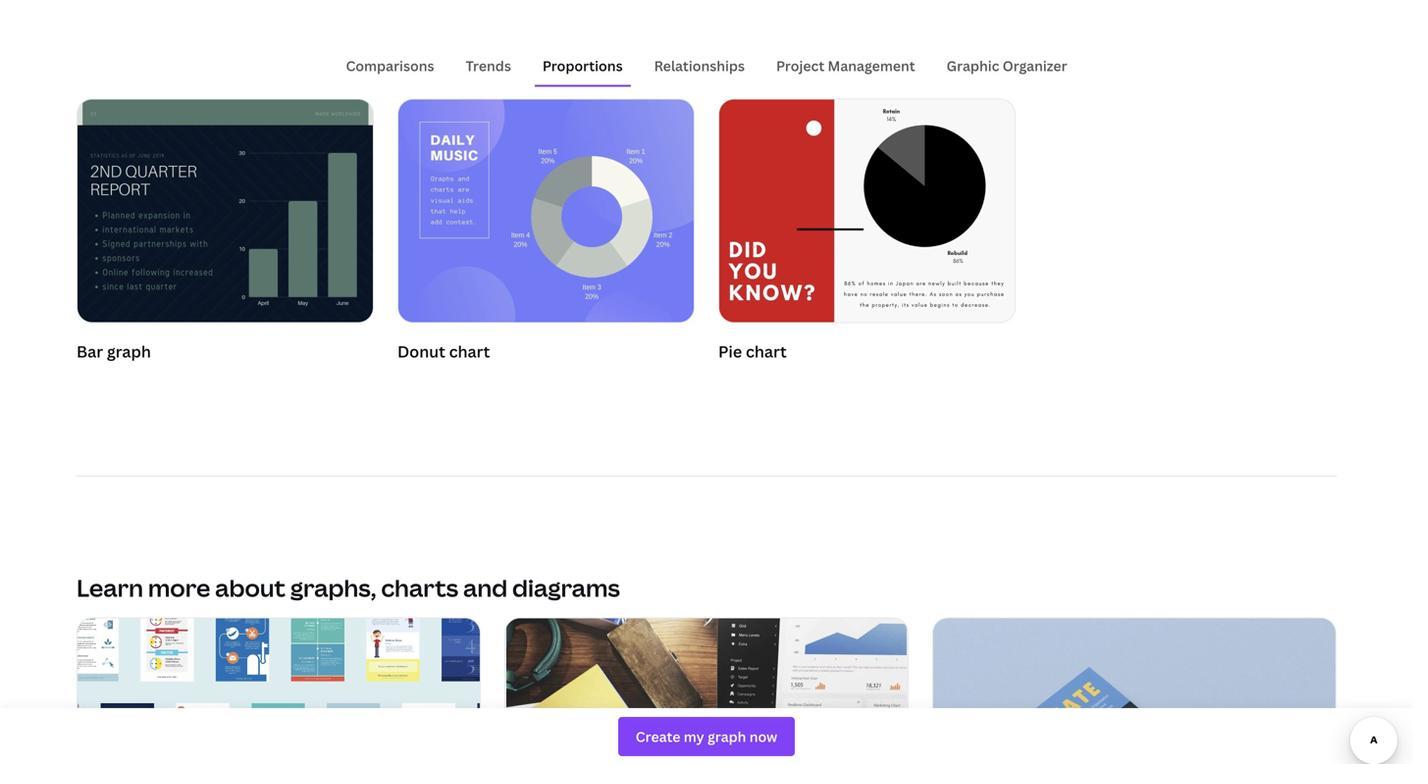 Task type: describe. For each thing, give the bounding box(es) containing it.
comparisons
[[346, 56, 434, 75]]

trends
[[466, 56, 511, 75]]

graphic organizer button
[[939, 47, 1075, 85]]

proportions button
[[535, 47, 631, 85]]

charts
[[381, 572, 458, 604]]

black white red asian japanese architecture presentation image
[[719, 99, 1015, 322]]

management
[[828, 56, 915, 75]]

proportions
[[542, 56, 623, 75]]

bar graph
[[77, 341, 151, 362]]

pie chart link
[[718, 98, 1016, 368]]

donut chart
[[397, 341, 490, 362]]

trends button
[[458, 47, 519, 85]]

graph
[[107, 341, 151, 362]]

comparisons button
[[338, 47, 442, 85]]

diagrams
[[512, 572, 620, 604]]

pie
[[718, 341, 742, 362]]

learn
[[77, 572, 143, 604]]

learn more about graphs, charts and diagrams
[[77, 572, 620, 604]]

organizer
[[1003, 56, 1067, 75]]

bar graph link
[[77, 98, 374, 368]]

donut chart link
[[397, 98, 695, 368]]

pink and violet neon gradient creative presentation image
[[398, 99, 694, 322]]



Task type: vqa. For each thing, say whether or not it's contained in the screenshot.
Relationships at the top
yes



Task type: locate. For each thing, give the bounding box(es) containing it.
about
[[215, 572, 286, 604]]

project management button
[[768, 47, 923, 85]]

chart for donut chart
[[449, 341, 490, 362]]

relationships button
[[646, 47, 753, 85]]

1 chart from the left
[[449, 341, 490, 362]]

2 chart from the left
[[746, 341, 787, 362]]

relationships
[[654, 56, 745, 75]]

project management
[[776, 56, 915, 75]]

chart for pie chart
[[746, 341, 787, 362]]

graphs,
[[290, 572, 376, 604]]

pie chart
[[718, 341, 787, 362]]

chart right pie
[[746, 341, 787, 362]]

chart
[[449, 341, 490, 362], [746, 341, 787, 362]]

1 horizontal spatial chart
[[746, 341, 787, 362]]

more
[[148, 572, 210, 604]]

and
[[463, 572, 507, 604]]

chart right donut
[[449, 341, 490, 362]]

corporate presentation image
[[78, 99, 373, 322]]

0 horizontal spatial chart
[[449, 341, 490, 362]]

project
[[776, 56, 825, 75]]

graphic organizer
[[947, 56, 1067, 75]]

bar
[[77, 341, 103, 362]]

graphic
[[947, 56, 999, 75]]

donut
[[397, 341, 445, 362]]



